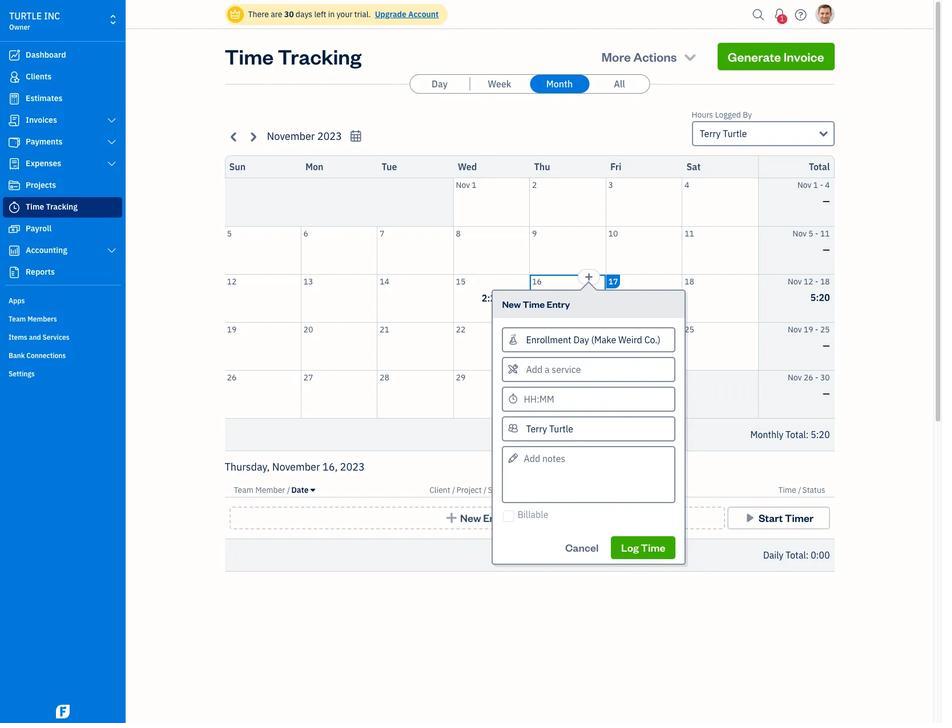 Task type: describe. For each thing, give the bounding box(es) containing it.
time inside 'main' 'element'
[[26, 202, 44, 212]]

all
[[614, 78, 626, 90]]

new entry
[[461, 511, 510, 525]]

report image
[[7, 267, 21, 278]]

total for monthly total
[[786, 429, 807, 441]]

12 button
[[225, 275, 301, 322]]

7 button
[[378, 227, 453, 274]]

go to help image
[[792, 6, 811, 23]]

Add notes text field
[[503, 446, 676, 503]]

client image
[[7, 71, 21, 83]]

logged
[[716, 110, 742, 120]]

fri
[[611, 161, 622, 173]]

money image
[[7, 223, 21, 235]]

1 horizontal spatial time tracking
[[225, 43, 362, 70]]

1 for nov 1 - 4 —
[[814, 180, 819, 190]]

there are 30 days left in your trial. upgrade account
[[248, 9, 439, 19]]

chevron large down image for accounting
[[107, 246, 117, 255]]

8 button
[[454, 227, 530, 274]]

nov 1 button
[[454, 178, 530, 226]]

terry turtle
[[700, 128, 748, 139]]

1 for nov 1
[[472, 180, 477, 190]]

12 inside button
[[227, 276, 237, 287]]

6
[[304, 228, 309, 239]]

turtle inc owner
[[9, 10, 60, 31]]

note link
[[521, 485, 538, 495]]

thursday,
[[225, 461, 270, 474]]

invoice
[[784, 49, 825, 65]]

0 vertical spatial total
[[810, 161, 831, 173]]

add a time entry image
[[585, 270, 594, 284]]

23 button
[[530, 323, 606, 370]]

dashboard link
[[3, 45, 122, 66]]

15
[[456, 276, 466, 287]]

11 button
[[683, 227, 759, 274]]

project image
[[7, 180, 21, 191]]

team members
[[9, 315, 57, 323]]

log
[[622, 541, 639, 554]]

chart image
[[7, 245, 21, 257]]

30 inside nov 26 - 30 —
[[821, 372, 831, 383]]

payments link
[[3, 132, 122, 153]]

chevron large down image for payments
[[107, 138, 117, 147]]

18 inside nov 12 - 18 5:20
[[821, 276, 831, 287]]

previous month image
[[228, 130, 241, 143]]

chevrondown image
[[683, 49, 699, 65]]

apps
[[9, 297, 25, 305]]

nov for nov 5 - 11 —
[[793, 228, 807, 239]]

project link
[[457, 485, 484, 495]]

25 button
[[683, 323, 759, 370]]

: for monthly total
[[807, 429, 809, 441]]

items and services link
[[3, 329, 122, 346]]

18 button
[[683, 275, 759, 322]]

and
[[29, 333, 41, 342]]

time tracking link
[[3, 197, 122, 218]]

client / project / service
[[430, 485, 515, 495]]

13 button
[[301, 275, 377, 322]]

choose a date image
[[350, 130, 363, 143]]

search image
[[750, 6, 768, 23]]

- for nov 26 - 30 —
[[816, 372, 819, 383]]

hours logged by
[[692, 110, 753, 120]]

26 inside 26 button
[[227, 372, 237, 383]]

27 button
[[301, 371, 377, 418]]

week link
[[470, 75, 530, 93]]

2 / from the left
[[453, 485, 456, 495]]

upgrade
[[375, 9, 407, 19]]

payment image
[[7, 137, 21, 148]]

11 inside nov 5 - 11 —
[[821, 228, 831, 239]]

20
[[304, 324, 313, 335]]

new time entry
[[503, 298, 571, 310]]

timer image
[[7, 202, 21, 213]]

all link
[[590, 75, 650, 93]]

- for nov 1 - 4 —
[[821, 180, 824, 190]]

30 button
[[530, 371, 606, 418]]

30 inside button
[[533, 372, 542, 383]]

left
[[315, 9, 327, 19]]

25 inside button
[[685, 324, 695, 335]]

apps link
[[3, 292, 122, 309]]

10 button
[[607, 227, 682, 274]]

18 inside button
[[685, 276, 695, 287]]

settings
[[9, 370, 35, 378]]

1 button
[[771, 3, 789, 26]]

0 vertical spatial november
[[267, 130, 315, 143]]

nov 12 - 18 5:20
[[789, 276, 831, 303]]

new entry button
[[229, 507, 725, 530]]

7
[[380, 228, 385, 239]]

2:20
[[482, 293, 502, 304]]

november 2023
[[267, 130, 342, 143]]

date link
[[292, 485, 315, 495]]

cancel button
[[555, 537, 609, 560]]

nov for nov 1
[[456, 180, 470, 190]]

9
[[533, 228, 537, 239]]

— for nov 1 - 4 —
[[824, 195, 831, 207]]

dashboard
[[26, 50, 66, 60]]

tracking inside 'main' 'element'
[[46, 202, 78, 212]]

9 button
[[530, 227, 606, 274]]

22 button
[[454, 323, 530, 370]]

monthly
[[751, 429, 784, 441]]

time / status
[[779, 485, 826, 495]]

5:20 inside nov 12 - 18 5:20
[[811, 292, 831, 303]]

owner
[[9, 23, 30, 31]]

total for daily total
[[786, 550, 807, 561]]

projects link
[[3, 175, 122, 196]]

nov for nov 12 - 18 5:20
[[789, 276, 803, 287]]

2
[[533, 180, 537, 190]]

nov 5 - 11 —
[[793, 228, 831, 255]]

tue
[[382, 161, 397, 173]]

21
[[380, 324, 390, 335]]

- for nov 12 - 18 5:20
[[816, 276, 819, 287]]

sun
[[229, 161, 246, 173]]

generate
[[728, 49, 782, 65]]

14 button
[[378, 275, 453, 322]]

21 button
[[378, 323, 453, 370]]

Add a service text field
[[504, 358, 675, 381]]

more
[[602, 49, 631, 65]]

start
[[759, 511, 784, 525]]

new for new time entry
[[503, 298, 521, 310]]

nov 19 - 25 —
[[789, 324, 831, 351]]

settings link
[[3, 365, 122, 382]]

team members link
[[3, 310, 122, 327]]

0:00
[[812, 550, 831, 561]]

by
[[743, 110, 753, 120]]

nov for nov 26 - 30 —
[[789, 372, 803, 383]]

1 vertical spatial 2023
[[340, 461, 365, 474]]

1 inside dropdown button
[[781, 14, 785, 23]]

nov for nov 19 - 25 —
[[789, 324, 803, 335]]



Task type: vqa. For each thing, say whether or not it's contained in the screenshot.
'Team' corresponding to Team Member /
yes



Task type: locate. For each thing, give the bounding box(es) containing it.
team member /
[[234, 485, 290, 495]]

18 down 11 button
[[685, 276, 695, 287]]

chevron large down image up the expenses link
[[107, 138, 117, 147]]

nov up nov 5 - 11 —
[[798, 180, 812, 190]]

3 button
[[607, 178, 682, 226]]

: right monthly at the bottom right
[[807, 429, 809, 441]]

1 horizontal spatial 12
[[804, 276, 814, 287]]

1 horizontal spatial tracking
[[278, 43, 362, 70]]

nov down nov 19 - 25 —
[[789, 372, 803, 383]]

1 25 from the left
[[685, 324, 695, 335]]

- inside nov 26 - 30 —
[[816, 372, 819, 383]]

1 down wed
[[472, 180, 477, 190]]

chevron large down image down payments link
[[107, 159, 117, 169]]

nov down nov 5 - 11 —
[[789, 276, 803, 287]]

1 horizontal spatial 18
[[821, 276, 831, 287]]

chevron large down image
[[107, 116, 117, 125], [107, 138, 117, 147]]

1 18 from the left
[[685, 276, 695, 287]]

Add a team member text field
[[504, 417, 675, 440]]

19 inside nov 19 - 25 —
[[804, 324, 814, 335]]

crown image
[[229, 8, 241, 20]]

0 vertical spatial tracking
[[278, 43, 362, 70]]

members
[[27, 315, 57, 323]]

0 horizontal spatial 4
[[685, 180, 690, 190]]

24 button
[[607, 323, 682, 370]]

2 — from the top
[[824, 244, 831, 255]]

1 horizontal spatial team
[[234, 485, 254, 495]]

— for nov 5 - 11 —
[[824, 244, 831, 255]]

status
[[803, 485, 826, 495]]

12 down nov 5 - 11 —
[[804, 276, 814, 287]]

new for new entry
[[461, 511, 481, 525]]

/ left the status
[[799, 485, 802, 495]]

total up nov 1 - 4 —
[[810, 161, 831, 173]]

note
[[521, 485, 538, 495]]

monthly total : 5:20
[[751, 429, 831, 441]]

new right '2:20'
[[503, 298, 521, 310]]

2 : from the top
[[807, 550, 809, 561]]

plus image
[[445, 513, 459, 524]]

items and services
[[9, 333, 70, 342]]

0 horizontal spatial new
[[461, 511, 481, 525]]

november right "next month" icon
[[267, 130, 315, 143]]

invoices
[[26, 115, 57, 125]]

12 inside nov 12 - 18 5:20
[[804, 276, 814, 287]]

26
[[227, 372, 237, 383], [804, 372, 814, 383]]

— for nov 26 - 30 —
[[824, 388, 831, 399]]

0 vertical spatial 2023
[[318, 130, 342, 143]]

team down apps
[[9, 315, 26, 323]]

0 horizontal spatial entry
[[484, 511, 510, 525]]

team down 'thursday,'
[[234, 485, 254, 495]]

generate invoice button
[[718, 43, 835, 70]]

your
[[337, 9, 353, 19]]

1 horizontal spatial 30
[[533, 372, 542, 383]]

1 left 'go to help' image
[[781, 14, 785, 23]]

chevron large down image
[[107, 159, 117, 169], [107, 246, 117, 255]]

day
[[432, 78, 448, 90]]

2 horizontal spatial 1
[[814, 180, 819, 190]]

19 inside button
[[227, 324, 237, 335]]

accounting link
[[3, 241, 122, 261]]

3 — from the top
[[824, 340, 831, 351]]

1 vertical spatial november
[[272, 461, 320, 474]]

nov inside nov 26 - 30 —
[[789, 372, 803, 383]]

5 inside nov 5 - 11 —
[[809, 228, 814, 239]]

/ left service
[[484, 485, 487, 495]]

— up nov 26 - 30 —
[[824, 340, 831, 351]]

new right plus icon
[[461, 511, 481, 525]]

1 vertical spatial team
[[234, 485, 254, 495]]

5:20 up nov 19 - 25 —
[[811, 292, 831, 303]]

25
[[685, 324, 695, 335], [821, 324, 831, 335]]

27
[[304, 372, 313, 383]]

new inside button
[[461, 511, 481, 525]]

— for nov 19 - 25 —
[[824, 340, 831, 351]]

- inside nov 1 - 4 —
[[821, 180, 824, 190]]

1 vertical spatial :
[[807, 550, 809, 561]]

4
[[685, 180, 690, 190], [826, 180, 831, 190]]

november up date
[[272, 461, 320, 474]]

29 button
[[454, 371, 530, 418]]

bank connections
[[9, 351, 66, 360]]

2 5 from the left
[[809, 228, 814, 239]]

dashboard image
[[7, 50, 21, 61]]

Duration text field
[[503, 387, 676, 412]]

client
[[430, 485, 451, 495]]

— inside nov 5 - 11 —
[[824, 244, 831, 255]]

18 down nov 5 - 11 —
[[821, 276, 831, 287]]

1 26 from the left
[[227, 372, 237, 383]]

actions
[[634, 49, 678, 65]]

bank
[[9, 351, 25, 360]]

tracking
[[278, 43, 362, 70], [46, 202, 78, 212]]

nov inside nov 19 - 25 —
[[789, 324, 803, 335]]

1 horizontal spatial 11
[[821, 228, 831, 239]]

nov inside nov 12 - 18 5:20
[[789, 276, 803, 287]]

0 horizontal spatial 1
[[472, 180, 477, 190]]

25 inside nov 19 - 25 —
[[821, 324, 831, 335]]

- inside nov 12 - 18 5:20
[[816, 276, 819, 287]]

30 down nov 19 - 25 —
[[821, 372, 831, 383]]

chevron large down image for invoices
[[107, 116, 117, 125]]

19 down nov 12 - 18 5:20
[[804, 324, 814, 335]]

16
[[533, 276, 542, 287]]

— inside nov 1 - 4 —
[[824, 195, 831, 207]]

1 horizontal spatial 25
[[821, 324, 831, 335]]

0 vertical spatial chevron large down image
[[107, 159, 117, 169]]

total right daily
[[786, 550, 807, 561]]

nov down wed
[[456, 180, 470, 190]]

11 down nov 1 - 4 —
[[821, 228, 831, 239]]

2023
[[318, 130, 342, 143], [340, 461, 365, 474]]

2 4 from the left
[[826, 180, 831, 190]]

0 horizontal spatial tracking
[[46, 202, 78, 212]]

1 : from the top
[[807, 429, 809, 441]]

5:20
[[811, 292, 831, 303], [812, 429, 831, 441]]

0 horizontal spatial 26
[[227, 372, 237, 383]]

play image
[[744, 513, 757, 524]]

status link
[[803, 485, 826, 495]]

2 11 from the left
[[821, 228, 831, 239]]

0 vertical spatial chevron large down image
[[107, 116, 117, 125]]

0 horizontal spatial 5
[[227, 228, 232, 239]]

nov inside nov 5 - 11 —
[[793, 228, 807, 239]]

bank connections link
[[3, 347, 122, 364]]

chevron large down image down payroll link
[[107, 246, 117, 255]]

time inside button
[[642, 541, 666, 554]]

2 horizontal spatial 30
[[821, 372, 831, 383]]

next month image
[[247, 130, 260, 143]]

11
[[685, 228, 695, 239], [821, 228, 831, 239]]

4 — from the top
[[824, 388, 831, 399]]

1 inside nov 1 - 4 —
[[814, 180, 819, 190]]

2 12 from the left
[[804, 276, 814, 287]]

entry inside new entry button
[[484, 511, 510, 525]]

-
[[821, 180, 824, 190], [816, 228, 819, 239], [816, 276, 819, 287], [816, 324, 819, 335], [816, 372, 819, 383]]

4 / from the left
[[799, 485, 802, 495]]

8
[[456, 228, 461, 239]]

cancel
[[566, 541, 599, 554]]

12 down the 5 button
[[227, 276, 237, 287]]

2 25 from the left
[[821, 324, 831, 335]]

freshbooks image
[[54, 705, 72, 719]]

chevron large down image inside "accounting" link
[[107, 246, 117, 255]]

26 down nov 19 - 25 —
[[804, 372, 814, 383]]

2 18 from the left
[[821, 276, 831, 287]]

time tracking down the days
[[225, 43, 362, 70]]

1 vertical spatial new
[[461, 511, 481, 525]]

daily
[[764, 550, 784, 561]]

day link
[[410, 75, 470, 93]]

1 horizontal spatial new
[[503, 298, 521, 310]]

25 down nov 12 - 18 5:20
[[821, 324, 831, 335]]

0 horizontal spatial 30
[[284, 9, 294, 19]]

10
[[609, 228, 619, 239]]

service
[[488, 485, 515, 495]]

1 inside button
[[472, 180, 477, 190]]

14
[[380, 276, 390, 287]]

19 down "12" button
[[227, 324, 237, 335]]

nov inside nov 1 - 4 —
[[798, 180, 812, 190]]

2 vertical spatial total
[[786, 550, 807, 561]]

team inside 'main' 'element'
[[9, 315, 26, 323]]

1 19 from the left
[[227, 324, 237, 335]]

time right timer icon
[[26, 202, 44, 212]]

nov for nov 1 - 4 —
[[798, 180, 812, 190]]

— up nov 12 - 18 5:20
[[824, 244, 831, 255]]

/ left date
[[287, 485, 290, 495]]

time tracking inside 'main' 'element'
[[26, 202, 78, 212]]

30 right are
[[284, 9, 294, 19]]

0 horizontal spatial 19
[[227, 324, 237, 335]]

team for team member /
[[234, 485, 254, 495]]

1 chevron large down image from the top
[[107, 116, 117, 125]]

date
[[292, 485, 309, 495]]

- for nov 5 - 11 —
[[816, 228, 819, 239]]

1 vertical spatial entry
[[484, 511, 510, 525]]

nov inside button
[[456, 180, 470, 190]]

new
[[503, 298, 521, 310], [461, 511, 481, 525]]

nov down nov 12 - 18 5:20
[[789, 324, 803, 335]]

total right monthly at the bottom right
[[786, 429, 807, 441]]

1 5 from the left
[[227, 228, 232, 239]]

caretdown image
[[311, 486, 315, 495]]

25 down 18 button
[[685, 324, 695, 335]]

1 vertical spatial tracking
[[46, 202, 78, 212]]

30 down the 23 button
[[533, 372, 542, 383]]

0 vertical spatial :
[[807, 429, 809, 441]]

0 vertical spatial 5:20
[[811, 292, 831, 303]]

— up monthly total : 5:20
[[824, 388, 831, 399]]

0 vertical spatial time tracking
[[225, 43, 362, 70]]

28
[[380, 372, 390, 383]]

daily total : 0:00
[[764, 550, 831, 561]]

payments
[[26, 137, 63, 147]]

22
[[456, 324, 466, 335]]

11 inside button
[[685, 228, 695, 239]]

1 vertical spatial chevron large down image
[[107, 246, 117, 255]]

1 horizontal spatial 26
[[804, 372, 814, 383]]

— inside nov 19 - 25 —
[[824, 340, 831, 351]]

tracking down projects 'link'
[[46, 202, 78, 212]]

- inside nov 5 - 11 —
[[816, 228, 819, 239]]

16,
[[323, 461, 338, 474]]

time left the status
[[779, 485, 797, 495]]

0 vertical spatial new
[[503, 298, 521, 310]]

— inside nov 26 - 30 —
[[824, 388, 831, 399]]

1 — from the top
[[824, 195, 831, 207]]

5:20 down nov 26 - 30 —
[[812, 429, 831, 441]]

more actions button
[[592, 43, 709, 70]]

upgrade account link
[[373, 9, 439, 19]]

1 4 from the left
[[685, 180, 690, 190]]

nov 1
[[456, 180, 477, 190]]

sat
[[687, 161, 701, 173]]

/ right client
[[453, 485, 456, 495]]

6 button
[[301, 227, 377, 274]]

nov 26 - 30 —
[[789, 372, 831, 399]]

: left 0:00
[[807, 550, 809, 561]]

0 horizontal spatial team
[[9, 315, 26, 323]]

invoice image
[[7, 115, 21, 126]]

1 up nov 5 - 11 —
[[814, 180, 819, 190]]

items
[[9, 333, 27, 342]]

member
[[256, 485, 285, 495]]

18
[[685, 276, 695, 287], [821, 276, 831, 287]]

26 inside nov 26 - 30 —
[[804, 372, 814, 383]]

3 / from the left
[[484, 485, 487, 495]]

12
[[227, 276, 237, 287], [804, 276, 814, 287]]

mon
[[306, 161, 324, 173]]

2 chevron large down image from the top
[[107, 138, 117, 147]]

tracking down 'left' in the top of the page
[[278, 43, 362, 70]]

week
[[488, 78, 512, 90]]

24
[[609, 324, 619, 335]]

2023 left choose a date image
[[318, 130, 342, 143]]

invoices link
[[3, 110, 122, 131]]

0 horizontal spatial 18
[[685, 276, 695, 287]]

2 26 from the left
[[804, 372, 814, 383]]

chevron large down image inside invoices link
[[107, 116, 117, 125]]

— up nov 5 - 11 —
[[824, 195, 831, 207]]

timer
[[786, 511, 814, 525]]

1 vertical spatial total
[[786, 429, 807, 441]]

0 vertical spatial team
[[9, 315, 26, 323]]

17
[[609, 276, 619, 287]]

4 inside button
[[685, 180, 690, 190]]

time down 16
[[523, 298, 545, 310]]

chevron large down image up payments link
[[107, 116, 117, 125]]

project
[[457, 485, 482, 495]]

main element
[[0, 0, 154, 723]]

5
[[227, 228, 232, 239], [809, 228, 814, 239]]

1 / from the left
[[287, 485, 290, 495]]

days
[[296, 9, 313, 19]]

nov down nov 1 - 4 —
[[793, 228, 807, 239]]

2023 right 16, at the bottom left of the page
[[340, 461, 365, 474]]

- for nov 19 - 25 —
[[816, 324, 819, 335]]

0 horizontal spatial 25
[[685, 324, 695, 335]]

expense image
[[7, 158, 21, 170]]

2 chevron large down image from the top
[[107, 246, 117, 255]]

accounting
[[26, 245, 67, 255]]

—
[[824, 195, 831, 207], [824, 244, 831, 255], [824, 340, 831, 351], [824, 388, 831, 399]]

26 down 19 button
[[227, 372, 237, 383]]

1 11 from the left
[[685, 228, 695, 239]]

1 vertical spatial 5:20
[[812, 429, 831, 441]]

1 vertical spatial chevron large down image
[[107, 138, 117, 147]]

4 button
[[683, 178, 759, 226]]

time tracking down projects 'link'
[[26, 202, 78, 212]]

1 horizontal spatial entry
[[547, 298, 571, 310]]

2 19 from the left
[[804, 324, 814, 335]]

november
[[267, 130, 315, 143], [272, 461, 320, 474]]

1 vertical spatial time tracking
[[26, 202, 78, 212]]

time down there
[[225, 43, 274, 70]]

terry
[[700, 128, 721, 139]]

0 horizontal spatial 11
[[685, 228, 695, 239]]

inc
[[44, 10, 60, 22]]

0 vertical spatial entry
[[547, 298, 571, 310]]

projects
[[26, 180, 56, 190]]

1 horizontal spatial 19
[[804, 324, 814, 335]]

19 button
[[225, 323, 301, 370]]

29
[[456, 372, 466, 383]]

1 horizontal spatial 5
[[809, 228, 814, 239]]

payroll link
[[3, 219, 122, 239]]

1 12 from the left
[[227, 276, 237, 287]]

estimates
[[26, 93, 63, 103]]

4 inside nov 1 - 4 —
[[826, 180, 831, 190]]

: for daily total
[[807, 550, 809, 561]]

expenses
[[26, 158, 61, 169]]

chevron large down image for expenses
[[107, 159, 117, 169]]

1 chevron large down image from the top
[[107, 159, 117, 169]]

team for team members
[[9, 315, 26, 323]]

Add a client or project text field
[[504, 328, 675, 351]]

1 horizontal spatial 1
[[781, 14, 785, 23]]

0 horizontal spatial time tracking
[[26, 202, 78, 212]]

1
[[781, 14, 785, 23], [472, 180, 477, 190], [814, 180, 819, 190]]

23
[[533, 324, 542, 335]]

month link
[[530, 75, 590, 93]]

1 horizontal spatial 4
[[826, 180, 831, 190]]

- inside nov 19 - 25 —
[[816, 324, 819, 335]]

0 horizontal spatial 12
[[227, 276, 237, 287]]

11 down 4 button
[[685, 228, 695, 239]]

expenses link
[[3, 154, 122, 174]]

5 inside button
[[227, 228, 232, 239]]

estimate image
[[7, 93, 21, 105]]

time right 'log'
[[642, 541, 666, 554]]



